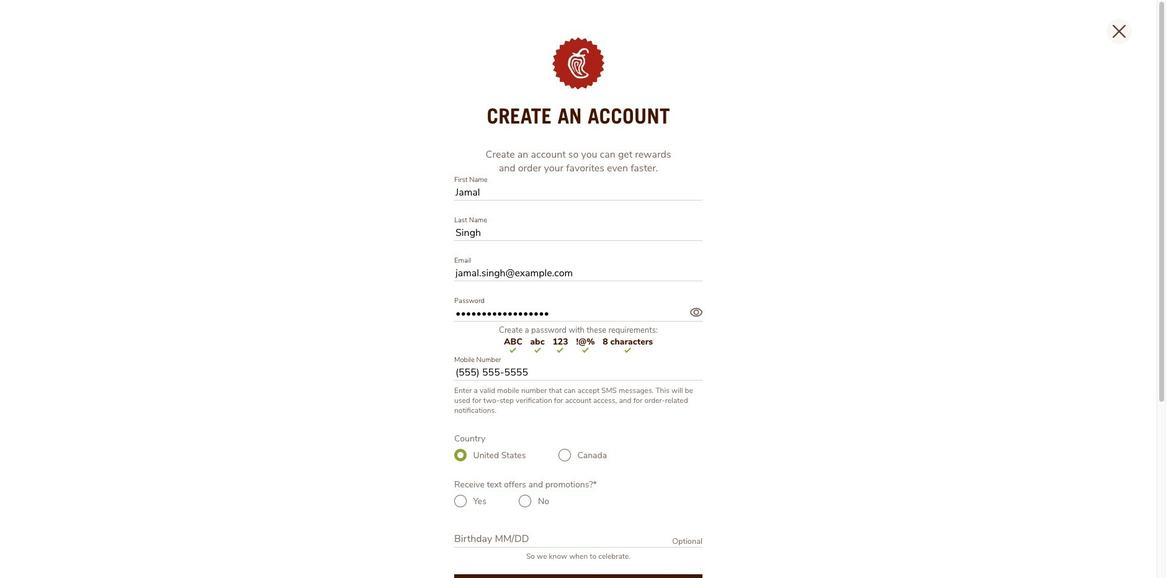 Task type: locate. For each thing, give the bounding box(es) containing it.
definition
[[486, 148, 672, 175], [455, 386, 703, 416], [455, 433, 703, 445], [455, 479, 703, 491], [673, 536, 703, 547], [455, 551, 703, 561]]

Enter last name text field
[[455, 226, 703, 241]]

No radio
[[519, 495, 532, 507]]

burrito bowl image
[[481, 438, 667, 544]]

Enter first name text field
[[455, 185, 703, 201]]

yes image
[[455, 495, 467, 507]]

canada image
[[559, 449, 571, 461]]

no image
[[519, 495, 532, 507]]

main content
[[0, 0, 1167, 578]]

Enter email email field
[[455, 266, 703, 281]]

Yes radio
[[455, 495, 467, 507]]

Canada radio
[[559, 449, 571, 461]]

option group
[[455, 449, 703, 461]]

heading
[[455, 105, 703, 126]]

add to bag image
[[1128, 43, 1158, 73]]

Enter password password field
[[455, 306, 703, 322]]

Enter mobile number. telephone field
[[455, 365, 703, 381]]



Task type: vqa. For each thing, say whether or not it's contained in the screenshot.
main content
yes



Task type: describe. For each thing, give the bounding box(es) containing it.
modal image
[[553, 37, 605, 89]]

United states radio
[[455, 449, 467, 461]]

Enter birthday in MM/DD format so we know when to celebrate. telephone field
[[455, 532, 703, 548]]

password not visible image
[[690, 306, 703, 319]]



